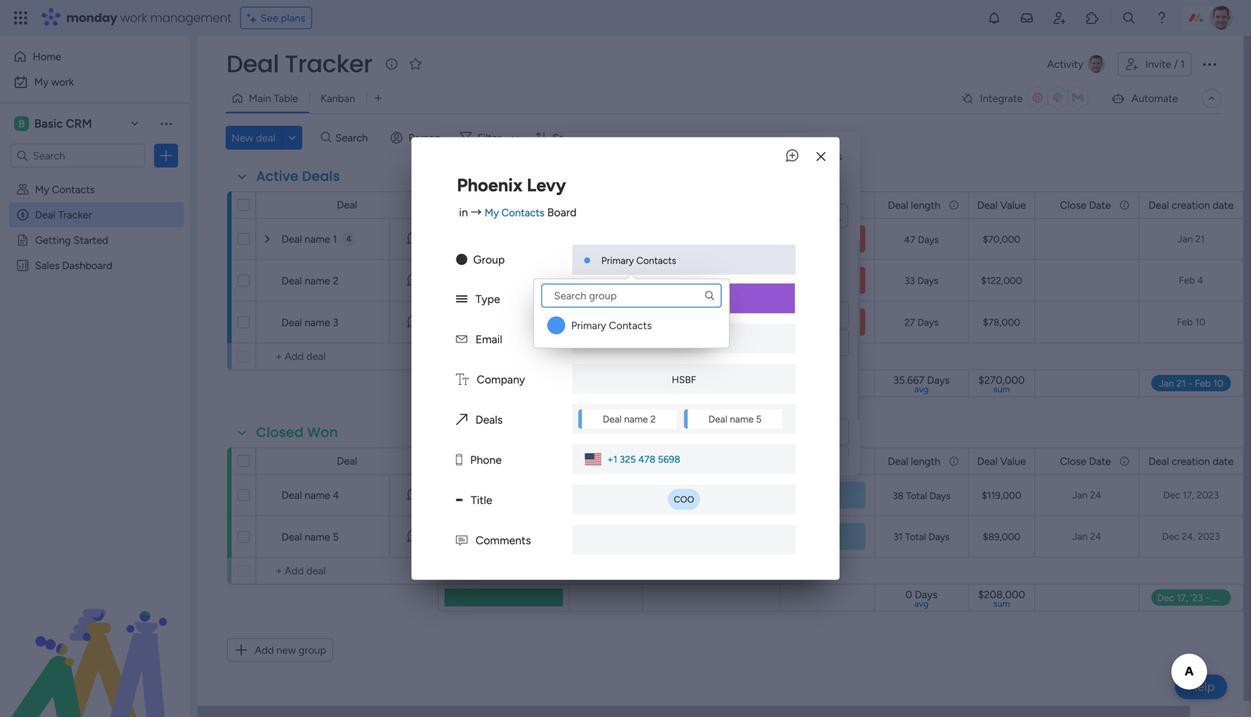 Task type: vqa. For each thing, say whether or not it's contained in the screenshot.
Jan 21
yes



Task type: describe. For each thing, give the bounding box(es) containing it.
deal name 2 inside phoenix levy dialog
[[603, 413, 656, 425]]

length for 2nd deal length field from the bottom of the page
[[911, 199, 941, 212]]

primary contacts element
[[542, 314, 722, 337]]

deal name 5 inside phoenix levy dialog
[[709, 413, 762, 425]]

phoenix levy dialog
[[412, 137, 840, 580]]

2 deal creation date from the top
[[1149, 455, 1234, 468]]

phone
[[470, 454, 502, 467]]

arrow down image
[[506, 129, 524, 147]]

primary down connected
[[577, 279, 617, 293]]

$119,000
[[982, 490, 1022, 502]]

activity button
[[1042, 52, 1112, 76]]

v2 board relation small image
[[456, 413, 468, 427]]

1 stage field from the top
[[487, 197, 521, 213]]

1 horizontal spatial tracker
[[285, 47, 372, 80]]

2 vertical spatial jan
[[1073, 531, 1088, 543]]

2 vertical spatial phoenix
[[612, 426, 647, 438]]

contacts for connected contacts
[[633, 253, 677, 267]]

1 vertical spatial tracker
[[58, 209, 92, 221]]

won for 4
[[493, 489, 515, 502]]

24,
[[1182, 531, 1196, 543]]

3 high from the top
[[817, 316, 839, 329]]

in → my contacts board
[[459, 206, 577, 219]]

add view image
[[375, 93, 381, 104]]

Search field
[[332, 127, 377, 148]]

title
[[471, 494, 493, 507]]

Search or add Contact search field
[[574, 204, 849, 228]]

38
[[893, 490, 904, 502]]

monday marketplace image
[[1085, 10, 1100, 25]]

basic
[[34, 117, 63, 131]]

dec for dec 17, 2023
[[1164, 489, 1181, 501]]

comments
[[476, 534, 531, 547]]

$270,000 sum
[[979, 374, 1025, 395]]

angle down image
[[289, 132, 296, 143]]

add to favorites image
[[408, 56, 423, 71]]

v2 email column image
[[456, 333, 467, 346]]

0 horizontal spatial 4
[[333, 489, 339, 502]]

deal length for 2nd deal length field from the bottom of the page
[[888, 199, 941, 212]]

sales
[[35, 259, 60, 272]]

$89,000
[[983, 531, 1021, 543]]

phoenix@email.com
[[640, 333, 728, 345]]

new
[[232, 131, 253, 144]]

close image
[[817, 151, 826, 162]]

35.667
[[894, 374, 925, 387]]

1 deal creation date field from the top
[[1145, 197, 1238, 213]]

sum for $208,000
[[994, 599, 1010, 609]]

my inside the in → my contacts board
[[485, 206, 499, 219]]

coo
[[674, 494, 694, 505]]

31
[[894, 531, 903, 543]]

$270,000
[[979, 374, 1025, 387]]

dec 24, 2023
[[1163, 531, 1221, 543]]

2 high from the top
[[817, 274, 839, 287]]

settings
[[805, 150, 843, 163]]

27
[[905, 317, 915, 329]]

jan 21
[[1178, 233, 1205, 245]]

integrate
[[980, 92, 1023, 105]]

days right 31 on the bottom right
[[929, 531, 950, 543]]

feb 4
[[1179, 275, 1204, 286]]

sort
[[553, 131, 573, 144]]

$208,000
[[978, 589, 1026, 601]]

boards settings button
[[749, 145, 849, 168]]

2 horizontal spatial levy
[[721, 275, 742, 286]]

325
[[620, 454, 636, 465]]

close for won
[[1060, 455, 1087, 468]]

main table button
[[226, 86, 309, 110]]

feb for feb 4
[[1179, 275, 1196, 286]]

primary inside list box
[[571, 319, 607, 332]]

getting started
[[35, 234, 108, 247]]

primary contacts inside phoenix levy dialog
[[602, 255, 677, 267]]

primary contacts list box
[[539, 284, 725, 337]]

search everything image
[[1122, 10, 1137, 25]]

hide
[[610, 131, 632, 144]]

length for 1st deal length field from the bottom of the page
[[911, 455, 941, 468]]

v2 long text column image
[[456, 534, 468, 547]]

2 deal value field from the top
[[974, 453, 1030, 470]]

show board description image
[[383, 57, 401, 72]]

new deal button
[[226, 126, 281, 150]]

activity
[[1048, 58, 1084, 70]]

boards
[[770, 150, 802, 163]]

v2 search image
[[321, 129, 332, 146]]

negotiation
[[476, 316, 532, 329]]

update feed image
[[1020, 10, 1035, 25]]

help image
[[1155, 10, 1170, 25]]

$70,000
[[983, 234, 1021, 245]]

b
[[18, 117, 25, 130]]

1 horizontal spatial madison doyle
[[682, 233, 745, 245]]

primary inside phoenix levy dialog
[[602, 255, 634, 267]]

invite members image
[[1053, 10, 1068, 25]]

won inside field
[[307, 423, 338, 442]]

sort button
[[529, 126, 582, 150]]

value for first deal value field from the top of the page
[[1001, 199, 1027, 212]]

automate button
[[1105, 86, 1185, 110]]

deal length for 1st deal length field from the bottom of the page
[[888, 455, 941, 468]]

stage for first stage field
[[490, 199, 518, 212]]

filter
[[478, 131, 501, 144]]

feb 10
[[1177, 316, 1206, 328]]

date for won
[[1089, 455, 1112, 468]]

all contacts
[[574, 370, 634, 384]]

column information image for closed won
[[1119, 456, 1131, 467]]

help button
[[1176, 675, 1228, 700]]

invite
[[1146, 58, 1172, 70]]

0 vertical spatial 2
[[333, 275, 339, 287]]

home option
[[9, 45, 181, 69]]

deal name 3
[[282, 316, 339, 329]]

contacts down all contacts
[[620, 396, 669, 410]]

Closed Won field
[[253, 423, 342, 443]]

filter button
[[454, 126, 524, 150]]

1 high from the top
[[817, 233, 839, 245]]

deal name 4
[[282, 489, 339, 502]]

0 days avg
[[906, 589, 938, 609]]

v2 sun image
[[456, 253, 467, 267]]

low for deal name 4
[[818, 489, 837, 502]]

krause down search icon
[[714, 316, 743, 328]]

closed won
[[256, 423, 338, 442]]

boards settings
[[770, 150, 843, 163]]

won for 5
[[493, 530, 515, 543]]

close date field for closed won
[[1057, 453, 1115, 470]]

primary contacts down all contacts
[[577, 396, 669, 410]]

$122,000
[[981, 275, 1023, 287]]

workspace selection element
[[14, 115, 94, 133]]

group
[[473, 253, 505, 267]]

3
[[333, 316, 339, 329]]

low for deal name 5
[[818, 530, 837, 543]]

v2 dropdown column image
[[456, 494, 463, 507]]

my for my contacts
[[35, 183, 49, 196]]

work for monday
[[120, 9, 147, 26]]

board
[[547, 206, 577, 219]]

dec for dec 24, 2023
[[1163, 531, 1180, 543]]

2 deal length field from the top
[[884, 453, 945, 470]]

2 jan 24 from the top
[[1073, 531, 1102, 543]]

monday
[[66, 9, 117, 26]]

close for deals
[[1060, 199, 1087, 212]]

invite / 1
[[1146, 58, 1185, 70]]

47
[[905, 234, 916, 246]]

phoenix@email.com link
[[637, 333, 731, 345]]

contacts down 'search in workspace' field
[[52, 183, 95, 196]]

management
[[150, 9, 231, 26]]

v2 phone column image
[[456, 454, 462, 467]]

phoenix levy inside dialog
[[457, 174, 566, 196]]

person
[[409, 131, 440, 144]]

avg for 35.667
[[915, 384, 929, 395]]

automate
[[1132, 92, 1179, 105]]

in
[[459, 206, 468, 219]]

33
[[905, 275, 915, 287]]

0 horizontal spatial deal name 5
[[282, 531, 339, 543]]

group
[[299, 644, 326, 657]]

add new group
[[255, 644, 326, 657]]

27 days
[[905, 317, 939, 329]]

38 total days
[[893, 490, 951, 502]]

2023 for dec 24, 2023
[[1198, 531, 1221, 543]]

0 horizontal spatial deal tracker
[[35, 209, 92, 221]]

work for my
[[51, 76, 74, 88]]

2 date from the top
[[1213, 455, 1234, 468]]

collapse board header image
[[1206, 92, 1218, 104]]

35.667 days avg
[[894, 374, 950, 395]]

1 horizontal spatial doyle
[[720, 233, 745, 245]]

levy inside list box
[[649, 426, 669, 438]]

column information image for active deals
[[1119, 199, 1131, 211]]

started
[[73, 234, 108, 247]]

public board image
[[16, 233, 30, 247]]

total for 31
[[905, 531, 927, 543]]

home
[[33, 50, 61, 63]]

1 for deal name 1
[[333, 233, 337, 245]]

contacts inside the in → my contacts board
[[502, 206, 545, 219]]

+1 325 478 5698 link
[[602, 450, 681, 469]]

0 horizontal spatial 5
[[333, 531, 339, 543]]



Task type: locate. For each thing, give the bounding box(es) containing it.
2 deal value from the top
[[978, 455, 1027, 468]]

1 close from the top
[[1060, 199, 1087, 212]]

0 horizontal spatial work
[[51, 76, 74, 88]]

low left 38
[[818, 489, 837, 502]]

phoenix up search icon
[[685, 275, 719, 286]]

2 vertical spatial won
[[493, 530, 515, 543]]

active deals
[[256, 167, 340, 186]]

won right closed
[[307, 423, 338, 442]]

primary contacts down connected contacts
[[577, 279, 669, 293]]

plans
[[281, 12, 306, 24]]

2 close date field from the top
[[1057, 453, 1115, 470]]

contacts left the board
[[502, 206, 545, 219]]

deal length field up 38 total days on the right of page
[[884, 453, 945, 470]]

my contacts
[[35, 183, 95, 196]]

2 inside phoenix levy dialog
[[651, 413, 656, 425]]

0 vertical spatial creation
[[1172, 199, 1211, 212]]

0 horizontal spatial list box
[[0, 174, 190, 479]]

1 horizontal spatial levy
[[649, 426, 669, 438]]

days
[[918, 234, 939, 246], [918, 275, 939, 287], [918, 317, 939, 329], [927, 374, 950, 387], [930, 490, 951, 502], [929, 531, 950, 543], [915, 589, 938, 601]]

deal length up 38 total days on the right of page
[[888, 455, 941, 468]]

1 horizontal spatial work
[[120, 9, 147, 26]]

feb for feb 10
[[1177, 316, 1193, 328]]

1 low from the top
[[818, 489, 837, 502]]

1 sum from the top
[[994, 384, 1010, 395]]

4
[[346, 234, 352, 244], [1198, 275, 1204, 286], [333, 489, 339, 502]]

column information image
[[948, 456, 960, 467]]

2 deal creation date field from the top
[[1145, 453, 1238, 470]]

stage field right v2 phone column image
[[487, 453, 521, 470]]

my down the home
[[34, 76, 49, 88]]

1 vertical spatial deal creation date
[[1149, 455, 1234, 468]]

contacts
[[52, 183, 95, 196], [502, 206, 545, 219], [637, 255, 677, 267], [620, 279, 669, 293], [609, 319, 652, 332], [620, 396, 669, 410]]

length left column information icon
[[911, 455, 941, 468]]

Active Deals field
[[253, 167, 344, 186]]

0 horizontal spatial levy
[[527, 174, 566, 196]]

0 vertical spatial deal length
[[888, 199, 941, 212]]

low
[[818, 489, 837, 502], [818, 530, 837, 543]]

0 vertical spatial deal creation date field
[[1145, 197, 1238, 213]]

length
[[911, 199, 941, 212], [911, 455, 941, 468]]

0 vertical spatial 24
[[1090, 489, 1102, 501]]

days for 33
[[918, 275, 939, 287]]

1 horizontal spatial deal tracker
[[226, 47, 372, 80]]

10
[[1196, 316, 1206, 328]]

v2 status image
[[456, 293, 467, 306]]

2 priority field from the top
[[807, 453, 848, 470]]

0 horizontal spatial tracker
[[58, 209, 92, 221]]

doyle
[[720, 233, 745, 245], [651, 454, 676, 466]]

dashboard
[[62, 259, 112, 272]]

hsbf
[[672, 374, 696, 386]]

won
[[307, 423, 338, 442], [493, 489, 515, 502], [493, 530, 515, 543]]

2 vertical spatial high
[[817, 316, 839, 329]]

1 horizontal spatial 1
[[1181, 58, 1185, 70]]

table
[[274, 92, 298, 105]]

dec 17, 2023
[[1164, 489, 1219, 501]]

0 horizontal spatial 1
[[333, 233, 337, 245]]

kanban
[[321, 92, 355, 105]]

Deal Tracker field
[[223, 47, 376, 80]]

0 horizontal spatial deal name 2
[[282, 275, 339, 287]]

primary contacts down search for content search field
[[571, 319, 652, 332]]

2 stage field from the top
[[487, 453, 521, 470]]

2 24 from the top
[[1090, 531, 1102, 543]]

1 horizontal spatial deals
[[476, 413, 503, 427]]

total right 31 on the bottom right
[[905, 531, 927, 543]]

invite / 1 button
[[1118, 52, 1192, 76]]

search image
[[704, 290, 716, 302]]

33 days
[[905, 275, 939, 287]]

integrate button
[[955, 83, 1099, 114]]

1 vertical spatial feb
[[1177, 316, 1193, 328]]

0 vertical spatial phoenix levy
[[457, 174, 566, 196]]

2023 right 17, on the right bottom of the page
[[1197, 489, 1219, 501]]

+1
[[608, 454, 618, 465]]

jan 24
[[1073, 489, 1102, 501], [1073, 531, 1102, 543]]

my work
[[34, 76, 74, 88]]

doyle down search or add contact search field
[[720, 233, 745, 245]]

2 vertical spatial 4
[[333, 489, 339, 502]]

1 vertical spatial madison
[[612, 454, 649, 466]]

$208,000 sum
[[978, 589, 1026, 609]]

creation up "dec 17, 2023"
[[1172, 455, 1211, 468]]

1 value from the top
[[1001, 199, 1027, 212]]

feb left 10 in the top of the page
[[1177, 316, 1193, 328]]

+1 325 478 5698
[[608, 454, 681, 465]]

public dashboard image
[[16, 259, 30, 273]]

email
[[476, 333, 503, 346]]

deal tracker down the my contacts
[[35, 209, 92, 221]]

proposal
[[484, 274, 524, 287]]

total right 38
[[906, 490, 928, 502]]

deal length field up the "47"
[[884, 197, 945, 213]]

jan for dec 17, 2023
[[1073, 489, 1088, 501]]

avg for 0
[[915, 599, 929, 609]]

tracker up kanban button
[[285, 47, 372, 80]]

notifications image
[[987, 10, 1002, 25]]

5
[[756, 413, 762, 425], [333, 531, 339, 543]]

terry turtle image
[[1210, 6, 1234, 30]]

1 horizontal spatial 4
[[346, 234, 352, 244]]

won right v2 long text column image
[[493, 530, 515, 543]]

my inside option
[[34, 76, 49, 88]]

2 up 3
[[333, 275, 339, 287]]

lottie animation element
[[0, 567, 190, 717]]

1 deal value field from the top
[[974, 197, 1030, 213]]

0 vertical spatial contacts
[[633, 253, 677, 267]]

1 vertical spatial 4
[[1198, 275, 1204, 286]]

deal value
[[978, 199, 1027, 212], [978, 455, 1027, 468]]

1 vertical spatial work
[[51, 76, 74, 88]]

deal creation date field up "dec 17, 2023"
[[1145, 453, 1238, 470]]

primary down all contacts
[[577, 396, 617, 410]]

478
[[639, 454, 656, 465]]

0 vertical spatial jan
[[1178, 233, 1193, 245]]

deal value up $119,000
[[978, 455, 1027, 468]]

value up the $70,000
[[1001, 199, 1027, 212]]

1 close date field from the top
[[1057, 197, 1115, 213]]

1 left 4 button
[[333, 233, 337, 245]]

0 vertical spatial deal value
[[978, 199, 1027, 212]]

1 deal length field from the top
[[884, 197, 945, 213]]

workspace image
[[14, 115, 29, 132]]

close date field for active deals
[[1057, 197, 1115, 213]]

1 vertical spatial creation
[[1172, 455, 1211, 468]]

option
[[0, 176, 190, 179]]

stage right v2 phone column image
[[490, 455, 518, 468]]

days inside 0 days avg
[[915, 589, 938, 601]]

days down column information icon
[[930, 490, 951, 502]]

deal value up the $70,000
[[978, 199, 1027, 212]]

2 vertical spatial phoenix levy
[[612, 426, 669, 438]]

1 vertical spatial value
[[1001, 455, 1027, 468]]

work right 'monday'
[[120, 9, 147, 26]]

1 vertical spatial stage
[[490, 455, 518, 468]]

2 sum from the top
[[994, 599, 1010, 609]]

0 vertical spatial doyle
[[720, 233, 745, 245]]

add
[[255, 644, 274, 657]]

0 vertical spatial phoenix
[[457, 174, 523, 196]]

Search for content search field
[[542, 284, 722, 308]]

0 vertical spatial close date
[[1060, 199, 1112, 212]]

1 creation from the top
[[1172, 199, 1211, 212]]

lottie animation image
[[0, 567, 190, 717]]

0 vertical spatial deal name 2
[[282, 275, 339, 287]]

select product image
[[13, 10, 28, 25]]

close
[[1060, 199, 1087, 212], [1060, 455, 1087, 468]]

crm
[[66, 117, 92, 131]]

0 vertical spatial 4
[[346, 234, 352, 244]]

Deal creation date field
[[1145, 197, 1238, 213], [1145, 453, 1238, 470]]

customer
[[661, 292, 707, 305]]

dec left 17, on the right bottom of the page
[[1164, 489, 1181, 501]]

1 right '/'
[[1181, 58, 1185, 70]]

avg right 0
[[915, 599, 929, 609]]

my work option
[[9, 70, 181, 94]]

1 vertical spatial 24
[[1090, 531, 1102, 543]]

avg inside '35.667 days avg'
[[915, 384, 929, 395]]

4 down 21 at the top right of the page
[[1198, 275, 1204, 286]]

4 down closed won field
[[333, 489, 339, 502]]

days right the "47"
[[918, 234, 939, 246]]

2 creation from the top
[[1172, 455, 1211, 468]]

2 vertical spatial my
[[485, 206, 499, 219]]

Owner field
[[587, 453, 625, 470]]

0 vertical spatial close date field
[[1057, 197, 1115, 213]]

kanban button
[[309, 86, 367, 110]]

0 vertical spatial won
[[307, 423, 338, 442]]

jan for $70,000
[[1178, 233, 1193, 245]]

2 priority from the top
[[811, 455, 844, 468]]

sum for $270,000
[[994, 384, 1010, 395]]

deal name 1
[[282, 233, 337, 245]]

close date for deals
[[1060, 199, 1112, 212]]

0 vertical spatial length
[[911, 199, 941, 212]]

monday work management
[[66, 9, 231, 26]]

deals down v2 search icon at top left
[[302, 167, 340, 186]]

phoenix up → at the top left of page
[[457, 174, 523, 196]]

contacts up search for content search field
[[637, 255, 677, 267]]

1 vertical spatial my
[[35, 183, 49, 196]]

1 deal length from the top
[[888, 199, 941, 212]]

won right title
[[493, 489, 515, 502]]

deal value for 1st deal value field from the bottom of the page
[[978, 455, 1027, 468]]

date
[[1213, 199, 1234, 212], [1213, 455, 1234, 468]]

main
[[249, 92, 271, 105]]

deal creation date up "dec 17, 2023"
[[1149, 455, 1234, 468]]

krause right coo at the bottom of page
[[714, 489, 743, 501]]

1 deal creation date from the top
[[1149, 199, 1234, 212]]

company
[[477, 373, 525, 386]]

5 inside phoenix levy dialog
[[756, 413, 762, 425]]

0 vertical spatial close
[[1060, 199, 1087, 212]]

see plans
[[261, 12, 306, 24]]

1 vertical spatial won
[[493, 489, 515, 502]]

Close Date field
[[1057, 197, 1115, 213], [1057, 453, 1115, 470]]

active
[[256, 167, 299, 186]]

2023 right 24,
[[1198, 531, 1221, 543]]

1 jan 24 from the top
[[1073, 489, 1102, 501]]

1 vertical spatial deal creation date field
[[1145, 453, 1238, 470]]

1 vertical spatial close
[[1060, 455, 1087, 468]]

1 horizontal spatial madison
[[682, 233, 718, 245]]

deal
[[226, 47, 279, 80], [337, 199, 357, 211], [888, 199, 909, 212], [978, 199, 998, 212], [1149, 199, 1170, 212], [35, 209, 55, 221], [282, 233, 302, 245], [282, 275, 302, 287], [282, 316, 302, 329], [603, 413, 622, 425], [709, 413, 728, 425], [337, 455, 357, 467], [888, 455, 909, 468], [978, 455, 998, 468], [1149, 455, 1170, 468], [282, 489, 302, 502], [282, 531, 302, 543]]

1 24 from the top
[[1090, 489, 1102, 501]]

phoenix levy up the my contacts link
[[457, 174, 566, 196]]

1 close date from the top
[[1060, 199, 1112, 212]]

1 priority field from the top
[[807, 197, 848, 213]]

tracker
[[285, 47, 372, 80], [58, 209, 92, 221]]

None search field
[[574, 204, 849, 228], [542, 284, 722, 308], [542, 284, 722, 308]]

contacts inside list box
[[609, 319, 652, 332]]

days for 47
[[918, 234, 939, 246]]

contacts for all contacts
[[590, 370, 634, 384]]

leilani inside list box
[[612, 309, 640, 321]]

primary contacts up search for content search field
[[602, 255, 677, 267]]

levy up the board
[[527, 174, 566, 196]]

days right '35.667' on the bottom right
[[927, 374, 950, 387]]

$78,000
[[983, 317, 1021, 329]]

1 inside button
[[1181, 58, 1185, 70]]

phoenix levy up +1 325 478 5698 link
[[612, 426, 669, 438]]

creation
[[1172, 199, 1211, 212], [1172, 455, 1211, 468]]

total for 38
[[906, 490, 928, 502]]

4 button
[[343, 218, 355, 260]]

contacts down connected contacts
[[620, 279, 669, 293]]

deal name 2 up 325 at bottom
[[603, 413, 656, 425]]

value up $119,000
[[1001, 455, 1027, 468]]

levy inside dialog
[[527, 174, 566, 196]]

Deal Value field
[[974, 197, 1030, 213], [974, 453, 1030, 470]]

1 vertical spatial low
[[818, 530, 837, 543]]

0 horizontal spatial doyle
[[651, 454, 676, 466]]

Stage field
[[487, 197, 521, 213], [487, 453, 521, 470]]

0
[[906, 589, 913, 601]]

Search in workspace field
[[31, 147, 124, 164]]

1 vertical spatial date
[[1089, 455, 1112, 468]]

1 vertical spatial contacts
[[590, 370, 634, 384]]

deals right 'v2 board relation small' icon
[[476, 413, 503, 427]]

2 horizontal spatial 4
[[1198, 275, 1204, 286]]

priority for second priority field from the bottom of the page
[[811, 199, 844, 212]]

days for 27
[[918, 317, 939, 329]]

deals inside phoenix levy dialog
[[476, 413, 503, 427]]

17,
[[1183, 489, 1195, 501]]

0 vertical spatial deal value field
[[974, 197, 1030, 213]]

1 stage from the top
[[490, 199, 518, 212]]

creation up 'jan 21'
[[1172, 199, 1211, 212]]

stage for first stage field from the bottom of the page
[[490, 455, 518, 468]]

dec
[[1164, 489, 1181, 501], [1163, 531, 1180, 543]]

person button
[[385, 126, 449, 150]]

0 vertical spatial priority field
[[807, 197, 848, 213]]

1 horizontal spatial 5
[[756, 413, 762, 425]]

sum inside $208,000 sum
[[994, 599, 1010, 609]]

dec left 24,
[[1163, 531, 1180, 543]]

deals
[[302, 167, 340, 186], [476, 413, 503, 427]]

1 vertical spatial deal name 2
[[603, 413, 656, 425]]

owner
[[590, 455, 622, 468]]

days inside '35.667 days avg'
[[927, 374, 950, 387]]

4 right deal name 1
[[346, 234, 352, 244]]

list box containing my contacts
[[0, 174, 190, 479]]

sum inside $270,000 sum
[[994, 384, 1010, 395]]

1 horizontal spatial 2
[[651, 413, 656, 425]]

date for deals
[[1089, 199, 1112, 212]]

deal value field up the $70,000
[[974, 197, 1030, 213]]

1 date from the top
[[1089, 199, 1112, 212]]

avg inside 0 days avg
[[915, 599, 929, 609]]

column information image
[[948, 199, 960, 211], [1119, 199, 1131, 211], [1119, 456, 1131, 467]]

2 stage from the top
[[490, 455, 518, 468]]

0 vertical spatial deal tracker
[[226, 47, 372, 80]]

2 avg from the top
[[915, 599, 929, 609]]

my work link
[[9, 70, 181, 94]]

0 vertical spatial value
[[1001, 199, 1027, 212]]

1 deal value from the top
[[978, 199, 1027, 212]]

avg down 27 days
[[915, 384, 929, 395]]

primary contacts inside list box
[[571, 319, 652, 332]]

my right → at the top left of page
[[485, 206, 499, 219]]

sum down $89,000
[[994, 599, 1010, 609]]

tracker up getting started
[[58, 209, 92, 221]]

contacts down search for content search field
[[609, 319, 652, 332]]

1 vertical spatial jan
[[1073, 489, 1088, 501]]

feb down 'jan 21'
[[1179, 275, 1196, 286]]

1 vertical spatial madison doyle
[[612, 454, 676, 466]]

1 vertical spatial levy
[[721, 275, 742, 286]]

sum
[[994, 384, 1010, 395], [994, 599, 1010, 609]]

1 vertical spatial deal length
[[888, 455, 941, 468]]

value for 1st deal value field from the bottom of the page
[[1001, 455, 1027, 468]]

1 vertical spatial deals
[[476, 413, 503, 427]]

doyle right 325 at bottom
[[651, 454, 676, 466]]

levy up "5698"
[[649, 426, 669, 438]]

0 vertical spatial jan 24
[[1073, 489, 1102, 501]]

deal
[[256, 131, 275, 144]]

0 vertical spatial priority
[[811, 199, 844, 212]]

low left 31 on the bottom right
[[818, 530, 837, 543]]

0 vertical spatial high
[[817, 233, 839, 245]]

days right 33 at the top of the page
[[918, 275, 939, 287]]

Deal length field
[[884, 197, 945, 213], [884, 453, 945, 470]]

phoenix inside dialog
[[457, 174, 523, 196]]

Priority field
[[807, 197, 848, 213], [807, 453, 848, 470]]

stage field right → at the top left of page
[[487, 197, 521, 213]]

krause down search for content search field
[[642, 309, 671, 321]]

deal creation date field up 'jan 21'
[[1145, 197, 1238, 213]]

getting
[[35, 234, 71, 247]]

days for 35.667
[[927, 374, 950, 387]]

deal length up the "47"
[[888, 199, 941, 212]]

priority for second priority field
[[811, 455, 844, 468]]

sales dashboard
[[35, 259, 112, 272]]

2 date from the top
[[1089, 455, 1112, 468]]

1 vertical spatial phoenix levy
[[685, 275, 742, 286]]

days right 27
[[918, 317, 939, 329]]

21
[[1196, 233, 1205, 245]]

deal value field up $119,000
[[974, 453, 1030, 470]]

0 vertical spatial stage
[[490, 199, 518, 212]]

1 priority from the top
[[811, 199, 844, 212]]

2 close from the top
[[1060, 455, 1087, 468]]

1 vertical spatial avg
[[915, 599, 929, 609]]

stage right → at the top left of page
[[490, 199, 518, 212]]

closed
[[256, 423, 304, 442]]

close date for won
[[1060, 455, 1112, 468]]

5698
[[658, 454, 681, 465]]

list box
[[0, 174, 190, 479], [562, 240, 860, 501]]

list box containing primary contacts
[[562, 240, 860, 501]]

/
[[1174, 58, 1178, 70]]

24
[[1090, 489, 1102, 501], [1090, 531, 1102, 543]]

1 vertical spatial 2
[[651, 413, 656, 425]]

work inside option
[[51, 76, 74, 88]]

1 vertical spatial deal tracker
[[35, 209, 92, 221]]

dapulse text column image
[[456, 373, 469, 386]]

deal value for first deal value field from the top of the page
[[978, 199, 1027, 212]]

0 vertical spatial date
[[1213, 199, 1234, 212]]

1 vertical spatial 1
[[333, 233, 337, 245]]

length up 47 days
[[911, 199, 941, 212]]

days right 0
[[915, 589, 938, 601]]

1 date from the top
[[1213, 199, 1234, 212]]

primary up all at left bottom
[[571, 319, 607, 332]]

primary up search for content search field
[[602, 255, 634, 267]]

help
[[1188, 679, 1215, 695]]

0 vertical spatial work
[[120, 9, 147, 26]]

work down the home
[[51, 76, 74, 88]]

none search field search or add contact
[[574, 204, 849, 228]]

deal creation date up 'jan 21'
[[1149, 199, 1234, 212]]

date
[[1089, 199, 1112, 212], [1089, 455, 1112, 468]]

sum down $78,000
[[994, 384, 1010, 395]]

1 vertical spatial 5
[[333, 531, 339, 543]]

contacts right all at left bottom
[[590, 370, 634, 384]]

0 horizontal spatial phoenix
[[457, 174, 523, 196]]

1 for invite / 1
[[1181, 58, 1185, 70]]

levy down search or add contact "search field"
[[721, 275, 742, 286]]

2 deal length from the top
[[888, 455, 941, 468]]

1 vertical spatial phoenix
[[685, 275, 719, 286]]

2 up the '478'
[[651, 413, 656, 425]]

0 horizontal spatial madison
[[612, 454, 649, 466]]

deal tracker up table on the left of the page
[[226, 47, 372, 80]]

my contacts link
[[485, 206, 545, 219]]

0 vertical spatial my
[[34, 76, 49, 88]]

value
[[1001, 199, 1027, 212], [1001, 455, 1027, 468]]

my for my work
[[34, 76, 49, 88]]

0 vertical spatial deal name 5
[[709, 413, 762, 425]]

31 total days
[[894, 531, 950, 543]]

2 length from the top
[[911, 455, 941, 468]]

0 vertical spatial madison
[[682, 233, 718, 245]]

days for 0
[[915, 589, 938, 601]]

2 value from the top
[[1001, 455, 1027, 468]]

1 length from the top
[[911, 199, 941, 212]]

1 avg from the top
[[915, 384, 929, 395]]

2023 for dec 17, 2023
[[1197, 489, 1219, 501]]

1 vertical spatial high
[[817, 274, 839, 287]]

see plans button
[[240, 7, 312, 29]]

stage
[[490, 199, 518, 212], [490, 455, 518, 468]]

my down 'search in workspace' field
[[35, 183, 49, 196]]

phoenix up 325 at bottom
[[612, 426, 647, 438]]

4 inside button
[[346, 234, 352, 244]]

0 vertical spatial madison doyle
[[682, 233, 745, 245]]

phoenix levy up search icon
[[685, 275, 742, 286]]

2 low from the top
[[818, 530, 837, 543]]

deals inside field
[[302, 167, 340, 186]]

2 close date from the top
[[1060, 455, 1112, 468]]

1 vertical spatial priority field
[[807, 453, 848, 470]]

contacts up search for content search field
[[633, 253, 677, 267]]

0 horizontal spatial deals
[[302, 167, 340, 186]]

1 horizontal spatial phoenix levy
[[612, 426, 669, 438]]

1 vertical spatial deal value field
[[974, 453, 1030, 470]]

name
[[305, 233, 330, 245], [305, 275, 330, 287], [305, 316, 330, 329], [624, 413, 648, 425], [730, 413, 754, 425], [305, 489, 330, 502], [305, 531, 330, 543]]

0 vertical spatial low
[[818, 489, 837, 502]]

1 vertical spatial deal length field
[[884, 453, 945, 470]]

1 vertical spatial jan 24
[[1073, 531, 1102, 543]]

total
[[906, 490, 928, 502], [905, 531, 927, 543]]

deal name 2 up deal name 3 at the left top of page
[[282, 275, 339, 287]]



